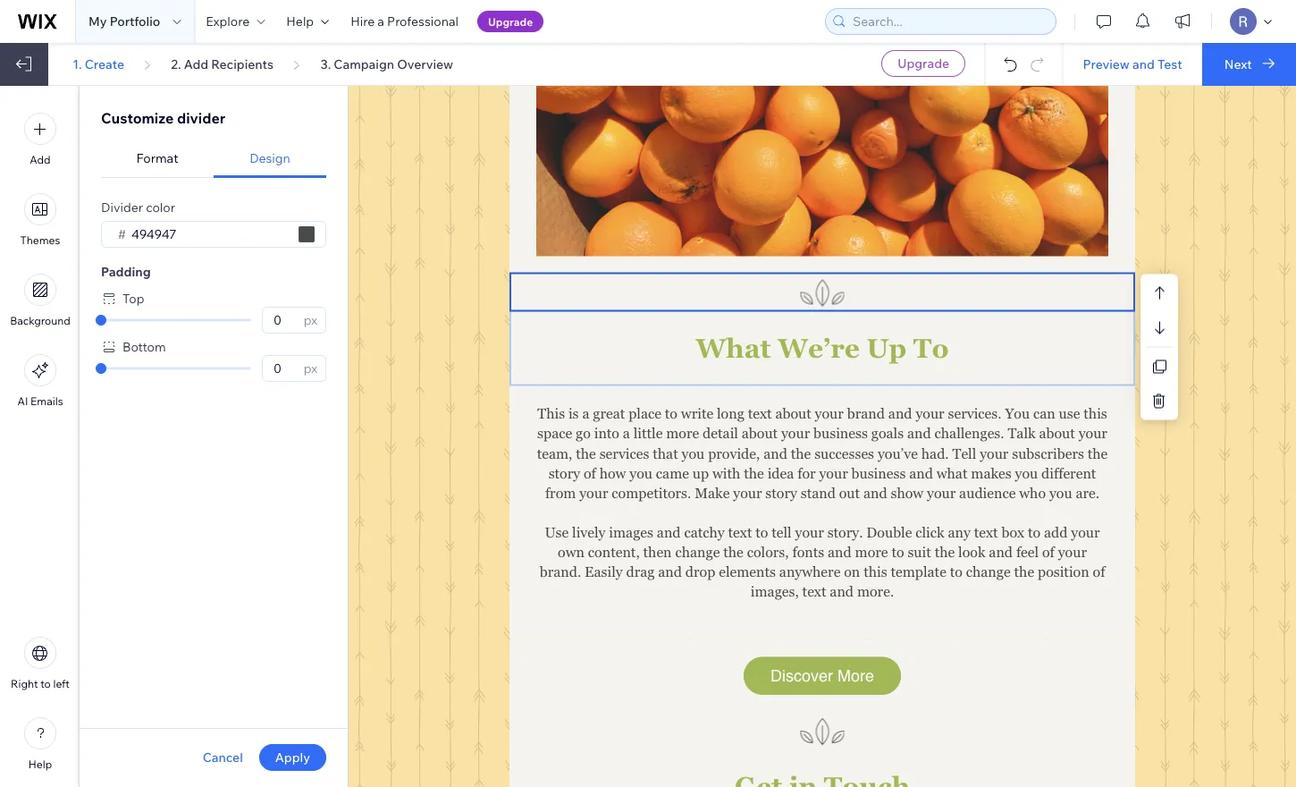 Task type: vqa. For each thing, say whether or not it's contained in the screenshot.
"Modalyst" in the "View More Products on Modalyst" button
no



Task type: describe. For each thing, give the bounding box(es) containing it.
this inside this is a great place to write long text about your brand and your services. you can use this space go into a little more detail about your business goals and challenges. talk about your team, the services that you provide, and the successes you've had. tell your subscribers the story of how you came up with the idea for your business and what makes you different from your competitors. make your story stand out and show your audience who you are.
[[1084, 406, 1108, 422]]

1. create
[[73, 56, 124, 72]]

2.
[[171, 56, 181, 72]]

themes button
[[20, 193, 60, 247]]

what we're up to
[[696, 333, 949, 363]]

1 horizontal spatial help button
[[276, 0, 340, 43]]

then
[[644, 544, 672, 560]]

goals
[[872, 425, 904, 442]]

about up idea
[[776, 406, 812, 422]]

detail
[[703, 425, 739, 442]]

px for top
[[304, 312, 318, 328]]

any
[[948, 524, 971, 540]]

preview
[[1083, 56, 1130, 72]]

go
[[576, 425, 591, 442]]

recipients
[[211, 56, 274, 72]]

portfolio
[[110, 13, 160, 29]]

1 vertical spatial upgrade button
[[882, 50, 966, 77]]

drop
[[686, 564, 716, 580]]

and up goals
[[889, 406, 913, 422]]

more inside use lively images and catchy text to tell your story. double click any text box to add your own content, then change the colors, fonts and more to suit the look and feel of your brand. easily drag and drop elements anywhere on this template to change the position of images, text and more.
[[856, 544, 889, 560]]

your up for
[[782, 425, 811, 442]]

apply button
[[259, 744, 326, 771]]

customize
[[101, 109, 174, 127]]

up
[[867, 333, 907, 363]]

add inside "link"
[[184, 56, 209, 72]]

space
[[538, 425, 573, 442]]

more inside this is a great place to write long text about your brand and your services. you can use this space go into a little more detail about your business goals and challenges. talk about your team, the services that you provide, and the successes you've had. tell your subscribers the story of how you came up with the idea for your business and what makes you different from your competitors. make your story stand out and show your audience who you are.
[[667, 425, 700, 442]]

and down box
[[989, 544, 1013, 560]]

0 horizontal spatial help button
[[24, 717, 56, 771]]

own
[[558, 544, 585, 560]]

this is a great place to write long text about your brand and your services. you can use this space go into a little more detail about your business goals and challenges. talk about your team, the services that you provide, and the successes you've had. tell your subscribers the story of how you came up with the idea for your business and what makes you different from your competitors. make your story stand out and show your audience who you are.
[[537, 406, 1112, 501]]

and down on
[[830, 583, 854, 599]]

brand
[[848, 406, 885, 422]]

1 vertical spatial help
[[28, 758, 52, 771]]

your up fonts on the bottom right of the page
[[796, 524, 824, 540]]

about up provide,
[[742, 425, 778, 442]]

on
[[844, 564, 861, 580]]

we're
[[778, 333, 860, 363]]

idea
[[768, 465, 794, 481]]

the down go
[[576, 445, 596, 461]]

story.
[[828, 524, 863, 540]]

box
[[1002, 524, 1025, 540]]

use lively images and catchy text to tell your story. double click any text box to add your own content, then change the colors, fonts and more to suit the look and feel of your brand. easily drag and drop elements anywhere on this template to change the position of images, text and more.
[[540, 524, 1109, 599]]

1 horizontal spatial of
[[1043, 544, 1055, 560]]

and down story.
[[828, 544, 852, 560]]

you up competitors.
[[630, 465, 653, 481]]

for
[[798, 465, 816, 481]]

2. add recipients
[[171, 56, 274, 72]]

had.
[[922, 445, 949, 461]]

tell
[[953, 445, 977, 461]]

top
[[123, 291, 144, 306]]

design
[[250, 150, 291, 166]]

px for bottom
[[304, 360, 318, 376]]

challenges.
[[935, 425, 1005, 442]]

3. campaign overview link
[[321, 56, 453, 72]]

you down the different on the bottom of page
[[1050, 485, 1073, 501]]

your up position
[[1059, 544, 1087, 560]]

my
[[89, 13, 107, 29]]

images,
[[751, 583, 799, 599]]

position
[[1038, 564, 1090, 580]]

makes
[[972, 465, 1012, 481]]

professional
[[387, 13, 459, 29]]

easily
[[585, 564, 623, 580]]

anywhere
[[780, 564, 841, 580]]

stand
[[801, 485, 836, 501]]

colors,
[[747, 544, 789, 560]]

explore
[[206, 13, 250, 29]]

format button
[[101, 140, 214, 178]]

create
[[85, 56, 124, 72]]

place
[[629, 406, 662, 422]]

overview
[[397, 56, 453, 72]]

upgrade for the bottom upgrade "button"
[[898, 55, 950, 71]]

0 horizontal spatial a
[[378, 13, 385, 29]]

you
[[1006, 406, 1030, 422]]

your up had.
[[916, 406, 945, 422]]

brand.
[[540, 564, 582, 580]]

0 vertical spatial business
[[814, 425, 868, 442]]

2. add recipients link
[[171, 56, 274, 72]]

ai
[[17, 394, 28, 408]]

of inside this is a great place to write long text about your brand and your services. you can use this space go into a little more detail about your business goals and challenges. talk about your team, the services that you provide, and the successes you've had. tell your subscribers the story of how you came up with the idea for your business and what makes you different from your competitors. make your story stand out and show your audience who you are.
[[584, 465, 596, 481]]

use
[[1059, 406, 1081, 422]]

and left test on the top right of the page
[[1133, 56, 1155, 72]]

you've
[[878, 445, 918, 461]]

test
[[1158, 56, 1183, 72]]

3.
[[321, 56, 331, 72]]

divider
[[101, 199, 143, 215]]

tab list containing format
[[101, 140, 326, 178]]

the up elements
[[724, 544, 744, 560]]

the up the different on the bottom of page
[[1088, 445, 1108, 461]]

long
[[717, 406, 745, 422]]

your down 'successes'
[[820, 465, 848, 481]]

your down how
[[580, 485, 609, 501]]

template
[[891, 564, 947, 580]]

this
[[538, 406, 565, 422]]

right to left button
[[11, 637, 70, 690]]

what
[[696, 333, 771, 363]]

add inside button
[[30, 153, 51, 166]]

use
[[545, 524, 569, 540]]

next
[[1225, 56, 1253, 72]]

subscribers
[[1013, 445, 1085, 461]]

Search... field
[[848, 9, 1051, 34]]

your left brand
[[815, 406, 844, 422]]

format
[[136, 150, 178, 166]]

what
[[937, 465, 968, 481]]

background button
[[10, 274, 71, 327]]

make
[[695, 485, 730, 501]]

apply
[[275, 749, 310, 765]]

drag
[[626, 564, 655, 580]]

1 vertical spatial a
[[583, 406, 590, 422]]

to down look
[[950, 564, 963, 580]]

who
[[1020, 485, 1046, 501]]

text inside this is a great place to write long text about your brand and your services. you can use this space go into a little more detail about your business goals and challenges. talk about your team, the services that you provide, and the successes you've had. tell your subscribers the story of how you came up with the idea for your business and what makes you different from your competitors. make your story stand out and show your audience who you are.
[[748, 406, 772, 422]]

out
[[840, 485, 860, 501]]

to inside this is a great place to write long text about your brand and your services. you can use this space go into a little more detail about your business goals and challenges. talk about your team, the services that you provide, and the successes you've had. tell your subscribers the story of how you came up with the idea for your business and what makes you different from your competitors. make your story stand out and show your audience who you are.
[[665, 406, 678, 422]]

0 vertical spatial change
[[676, 544, 720, 560]]

your down what
[[927, 485, 956, 501]]

0 vertical spatial story
[[549, 465, 581, 481]]

to left tell
[[756, 524, 769, 540]]

audience
[[960, 485, 1016, 501]]

next button
[[1203, 43, 1297, 86]]

preview and test
[[1083, 56, 1183, 72]]



Task type: locate. For each thing, give the bounding box(es) containing it.
upgrade down the search... field
[[898, 55, 950, 71]]

1 vertical spatial story
[[766, 485, 798, 501]]

text up look
[[975, 524, 999, 540]]

discover more
[[771, 666, 875, 685]]

1 horizontal spatial upgrade button
[[882, 50, 966, 77]]

1 horizontal spatial story
[[766, 485, 798, 501]]

story
[[549, 465, 581, 481], [766, 485, 798, 501]]

2 vertical spatial of
[[1093, 564, 1106, 580]]

of left how
[[584, 465, 596, 481]]

to
[[914, 333, 949, 363]]

0 vertical spatial help
[[286, 13, 314, 29]]

0 horizontal spatial add
[[30, 153, 51, 166]]

left
[[53, 677, 70, 690]]

hire a professional
[[351, 13, 459, 29]]

and right out
[[864, 485, 888, 501]]

this up more.
[[864, 564, 888, 580]]

1 horizontal spatial a
[[583, 406, 590, 422]]

#
[[118, 226, 126, 242]]

the down any
[[935, 544, 955, 560]]

and up had.
[[908, 425, 932, 442]]

about
[[776, 406, 812, 422], [742, 425, 778, 442], [1040, 425, 1076, 442]]

2 px from the top
[[304, 360, 318, 376]]

0 horizontal spatial more
[[667, 425, 700, 442]]

images
[[609, 524, 654, 540]]

to left left on the bottom left of page
[[40, 677, 51, 690]]

themes
[[20, 233, 60, 247]]

0 horizontal spatial help
[[28, 758, 52, 771]]

look
[[959, 544, 986, 560]]

2 horizontal spatial a
[[623, 425, 630, 442]]

upgrade button
[[478, 11, 544, 32], [882, 50, 966, 77]]

and
[[1133, 56, 1155, 72], [889, 406, 913, 422], [908, 425, 932, 442], [764, 445, 788, 461], [910, 465, 934, 481], [864, 485, 888, 501], [657, 524, 681, 540], [828, 544, 852, 560], [989, 544, 1013, 560], [659, 564, 682, 580], [830, 583, 854, 599]]

can
[[1034, 406, 1056, 422]]

that
[[653, 445, 679, 461]]

more
[[838, 666, 875, 685]]

you
[[682, 445, 705, 461], [630, 465, 653, 481], [1016, 465, 1039, 481], [1050, 485, 1073, 501]]

your right add
[[1072, 524, 1101, 540]]

tab list
[[101, 140, 326, 178]]

to up feel
[[1029, 524, 1041, 540]]

click
[[916, 524, 945, 540]]

divider color
[[101, 199, 175, 215]]

0 horizontal spatial upgrade button
[[478, 11, 544, 32]]

ai emails
[[17, 394, 63, 408]]

and down had.
[[910, 465, 934, 481]]

1 vertical spatial of
[[1043, 544, 1055, 560]]

add button
[[24, 113, 56, 166]]

text up colors,
[[728, 524, 753, 540]]

your down use on the right bottom of page
[[1079, 425, 1108, 442]]

help button up 3.
[[276, 0, 340, 43]]

talk
[[1008, 425, 1036, 442]]

0 horizontal spatial change
[[676, 544, 720, 560]]

help left hire
[[286, 13, 314, 29]]

upgrade
[[488, 15, 533, 28], [898, 55, 950, 71]]

successes
[[815, 445, 875, 461]]

1 vertical spatial upgrade
[[898, 55, 950, 71]]

this inside use lively images and catchy text to tell your story. double click any text box to add your own content, then change the colors, fonts and more to suit the look and feel of your brand. easily drag and drop elements anywhere on this template to change the position of images, text and more.
[[864, 564, 888, 580]]

0 vertical spatial of
[[584, 465, 596, 481]]

0 vertical spatial this
[[1084, 406, 1108, 422]]

text down anywhere
[[803, 583, 827, 599]]

came
[[656, 465, 690, 481]]

services
[[600, 445, 650, 461]]

little
[[634, 425, 663, 442]]

0 vertical spatial help button
[[276, 0, 340, 43]]

1 vertical spatial change
[[967, 564, 1011, 580]]

text
[[748, 406, 772, 422], [728, 524, 753, 540], [975, 524, 999, 540], [803, 583, 827, 599]]

1 horizontal spatial more
[[856, 544, 889, 560]]

upgrade button right professional
[[478, 11, 544, 32]]

upgrade right professional
[[488, 15, 533, 28]]

0 vertical spatial a
[[378, 13, 385, 29]]

1 horizontal spatial this
[[1084, 406, 1108, 422]]

1 vertical spatial add
[[30, 153, 51, 166]]

more
[[667, 425, 700, 442], [856, 544, 889, 560]]

your down with
[[734, 485, 762, 501]]

you up who
[[1016, 465, 1039, 481]]

0 horizontal spatial of
[[584, 465, 596, 481]]

to left write at right bottom
[[665, 406, 678, 422]]

px
[[304, 312, 318, 328], [304, 360, 318, 376]]

1 vertical spatial help button
[[24, 717, 56, 771]]

1.
[[73, 56, 82, 72]]

elements
[[719, 564, 776, 580]]

0 horizontal spatial story
[[549, 465, 581, 481]]

your up makes
[[980, 445, 1009, 461]]

ai emails button
[[17, 354, 63, 408]]

to down double
[[892, 544, 905, 560]]

how
[[600, 465, 626, 481]]

customize divider
[[101, 109, 226, 127]]

story up from
[[549, 465, 581, 481]]

change up drop at the bottom of page
[[676, 544, 720, 560]]

hire
[[351, 13, 375, 29]]

to inside button
[[40, 677, 51, 690]]

None text field
[[268, 308, 298, 333], [268, 356, 298, 381], [268, 308, 298, 333], [268, 356, 298, 381]]

2 vertical spatial a
[[623, 425, 630, 442]]

1 vertical spatial this
[[864, 564, 888, 580]]

1 horizontal spatial help
[[286, 13, 314, 29]]

0 horizontal spatial this
[[864, 564, 888, 580]]

add up themes button
[[30, 153, 51, 166]]

add
[[1045, 524, 1068, 540]]

upgrade button down the search... field
[[882, 50, 966, 77]]

1 vertical spatial business
[[852, 465, 906, 481]]

from
[[545, 485, 576, 501]]

2 horizontal spatial of
[[1093, 564, 1106, 580]]

the down feel
[[1015, 564, 1035, 580]]

more.
[[858, 583, 895, 599]]

0 vertical spatial upgrade
[[488, 15, 533, 28]]

1 px from the top
[[304, 312, 318, 328]]

more down write at right bottom
[[667, 425, 700, 442]]

change down look
[[967, 564, 1011, 580]]

0 vertical spatial add
[[184, 56, 209, 72]]

this right use on the right bottom of page
[[1084, 406, 1108, 422]]

of right feel
[[1043, 544, 1055, 560]]

my portfolio
[[89, 13, 160, 29]]

help button down right to left
[[24, 717, 56, 771]]

of right position
[[1093, 564, 1106, 580]]

0 horizontal spatial upgrade
[[488, 15, 533, 28]]

the
[[576, 445, 596, 461], [791, 445, 811, 461], [1088, 445, 1108, 461], [744, 465, 764, 481], [724, 544, 744, 560], [935, 544, 955, 560], [1015, 564, 1035, 580]]

1 vertical spatial px
[[304, 360, 318, 376]]

1 horizontal spatial upgrade
[[898, 55, 950, 71]]

business down you've
[[852, 465, 906, 481]]

emails
[[30, 394, 63, 408]]

tell
[[772, 524, 792, 540]]

services.
[[948, 406, 1002, 422]]

1. create link
[[73, 56, 124, 72]]

content,
[[588, 544, 640, 560]]

into
[[594, 425, 620, 442]]

help
[[286, 13, 314, 29], [28, 758, 52, 771]]

1 horizontal spatial add
[[184, 56, 209, 72]]

the up for
[[791, 445, 811, 461]]

great
[[593, 406, 625, 422]]

and up then
[[657, 524, 681, 540]]

feel
[[1017, 544, 1039, 560]]

team,
[[537, 445, 573, 461]]

story down idea
[[766, 485, 798, 501]]

about up subscribers
[[1040, 425, 1076, 442]]

change
[[676, 544, 720, 560], [967, 564, 1011, 580]]

add right 2. at the left top of the page
[[184, 56, 209, 72]]

is
[[569, 406, 579, 422]]

competitors.
[[612, 485, 692, 501]]

0 vertical spatial px
[[304, 312, 318, 328]]

color
[[146, 199, 175, 215]]

upgrade for the top upgrade "button"
[[488, 15, 533, 28]]

discover
[[771, 666, 834, 685]]

and down then
[[659, 564, 682, 580]]

business up 'successes'
[[814, 425, 868, 442]]

1 vertical spatial more
[[856, 544, 889, 560]]

campaign
[[334, 56, 394, 72]]

background
[[10, 314, 71, 327]]

the left idea
[[744, 465, 764, 481]]

1 horizontal spatial change
[[967, 564, 1011, 580]]

0 vertical spatial more
[[667, 425, 700, 442]]

and up idea
[[764, 445, 788, 461]]

0 vertical spatial upgrade button
[[478, 11, 544, 32]]

a right is
[[583, 406, 590, 422]]

a right into
[[623, 425, 630, 442]]

hire a professional link
[[340, 0, 470, 43]]

help down right to left
[[28, 758, 52, 771]]

more down double
[[856, 544, 889, 560]]

text right long
[[748, 406, 772, 422]]

suit
[[908, 544, 932, 560]]

bottom
[[123, 339, 166, 355]]

No fill field
[[126, 222, 293, 247]]

a right hire
[[378, 13, 385, 29]]

show
[[891, 485, 924, 501]]

discover more link
[[744, 657, 902, 694]]

add
[[184, 56, 209, 72], [30, 153, 51, 166]]

your
[[815, 406, 844, 422], [916, 406, 945, 422], [782, 425, 811, 442], [1079, 425, 1108, 442], [980, 445, 1009, 461], [820, 465, 848, 481], [580, 485, 609, 501], [734, 485, 762, 501], [927, 485, 956, 501], [796, 524, 824, 540], [1072, 524, 1101, 540], [1059, 544, 1087, 560]]

cancel
[[203, 749, 243, 765]]

you up up
[[682, 445, 705, 461]]

up
[[693, 465, 709, 481]]



